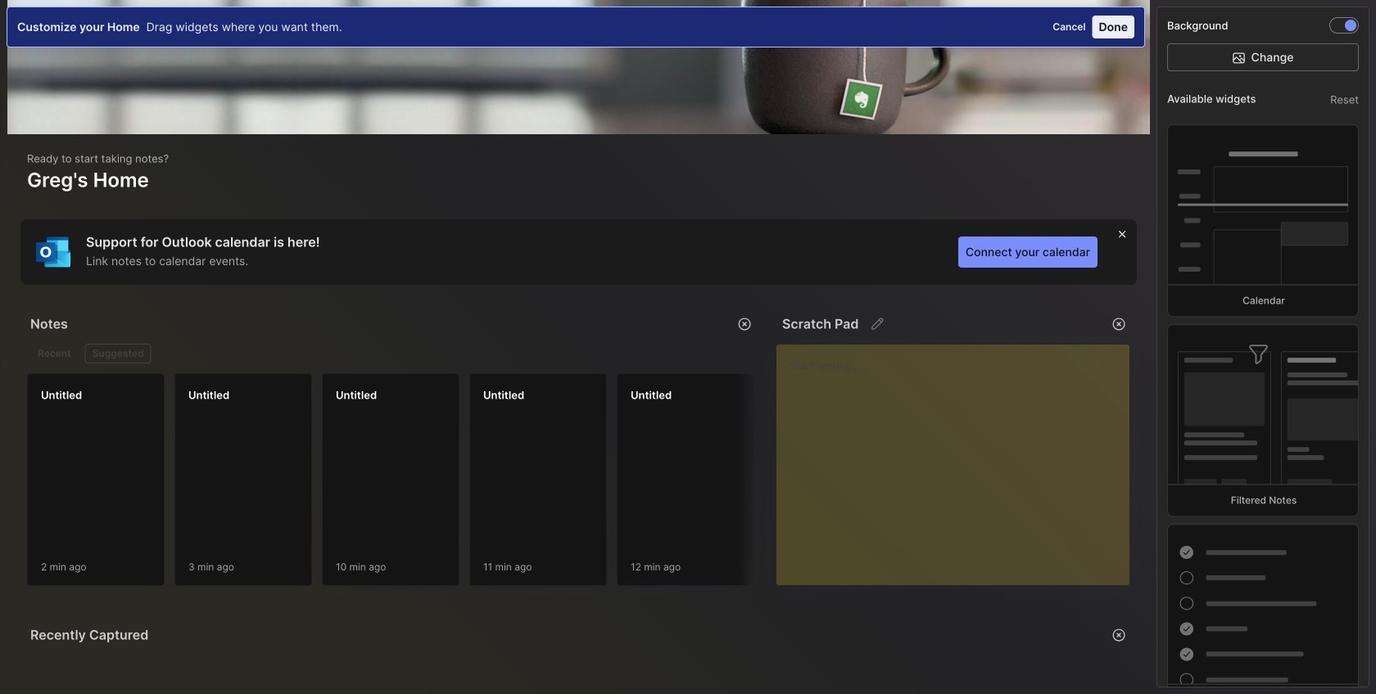 Task type: vqa. For each thing, say whether or not it's contained in the screenshot.
tree inside Main element
no



Task type: describe. For each thing, give the bounding box(es) containing it.
edit widget title image
[[870, 316, 886, 333]]

background image
[[1345, 20, 1357, 31]]



